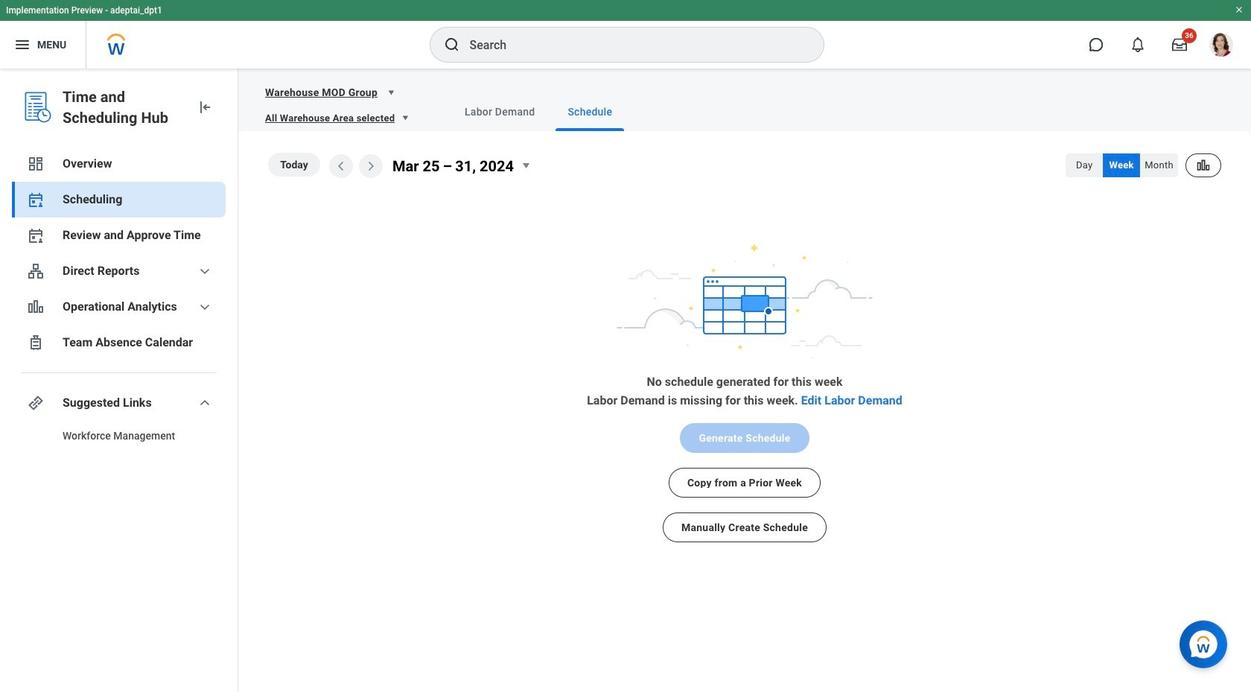 Task type: describe. For each thing, give the bounding box(es) containing it.
chevron left small image
[[332, 157, 350, 175]]

close environment banner image
[[1235, 5, 1244, 14]]

profile logan mcneil image
[[1210, 33, 1234, 60]]

2 calendar user solid image from the top
[[27, 226, 45, 244]]

0 vertical spatial chart image
[[1196, 158, 1211, 173]]

dashboard image
[[27, 155, 45, 173]]

1 vertical spatial caret down small image
[[517, 157, 535, 174]]

1 calendar user solid image from the top
[[27, 191, 45, 209]]

link image
[[27, 394, 45, 412]]

notifications large image
[[1131, 37, 1146, 52]]



Task type: locate. For each thing, give the bounding box(es) containing it.
chevron down small image
[[196, 298, 214, 316], [196, 394, 214, 412]]

0 vertical spatial calendar user solid image
[[27, 191, 45, 209]]

calendar user solid image up view team image
[[27, 226, 45, 244]]

caret down small image
[[398, 110, 413, 125], [517, 157, 535, 174]]

Search Workday  search field
[[470, 28, 793, 61]]

0 horizontal spatial chart image
[[27, 298, 45, 316]]

transformation import image
[[196, 98, 214, 116]]

0 vertical spatial caret down small image
[[398, 110, 413, 125]]

calendar user solid image down dashboard image
[[27, 191, 45, 209]]

calendar user solid image
[[27, 191, 45, 209], [27, 226, 45, 244]]

1 vertical spatial chevron down small image
[[196, 394, 214, 412]]

1 chevron down small image from the top
[[196, 298, 214, 316]]

1 vertical spatial chart image
[[27, 298, 45, 316]]

navigation pane region
[[0, 69, 238, 692]]

inbox large image
[[1173, 37, 1187, 52]]

tab panel
[[238, 131, 1252, 568]]

task timeoff image
[[27, 334, 45, 352]]

justify image
[[13, 36, 31, 54]]

0 horizontal spatial caret down small image
[[398, 110, 413, 125]]

caret down small image
[[384, 85, 399, 100]]

1 horizontal spatial caret down small image
[[517, 157, 535, 174]]

banner
[[0, 0, 1252, 69]]

chart image
[[1196, 158, 1211, 173], [27, 298, 45, 316]]

tab list
[[423, 92, 1234, 131]]

1 vertical spatial calendar user solid image
[[27, 226, 45, 244]]

2 chevron down small image from the top
[[196, 394, 214, 412]]

view team image
[[27, 262, 45, 280]]

chevron down small image
[[196, 262, 214, 280]]

chevron right small image
[[362, 157, 380, 175]]

1 horizontal spatial chart image
[[1196, 158, 1211, 173]]

time and scheduling hub element
[[63, 86, 184, 128]]

0 vertical spatial chevron down small image
[[196, 298, 214, 316]]

search image
[[443, 36, 461, 54]]



Task type: vqa. For each thing, say whether or not it's contained in the screenshot.
Order in row element
no



